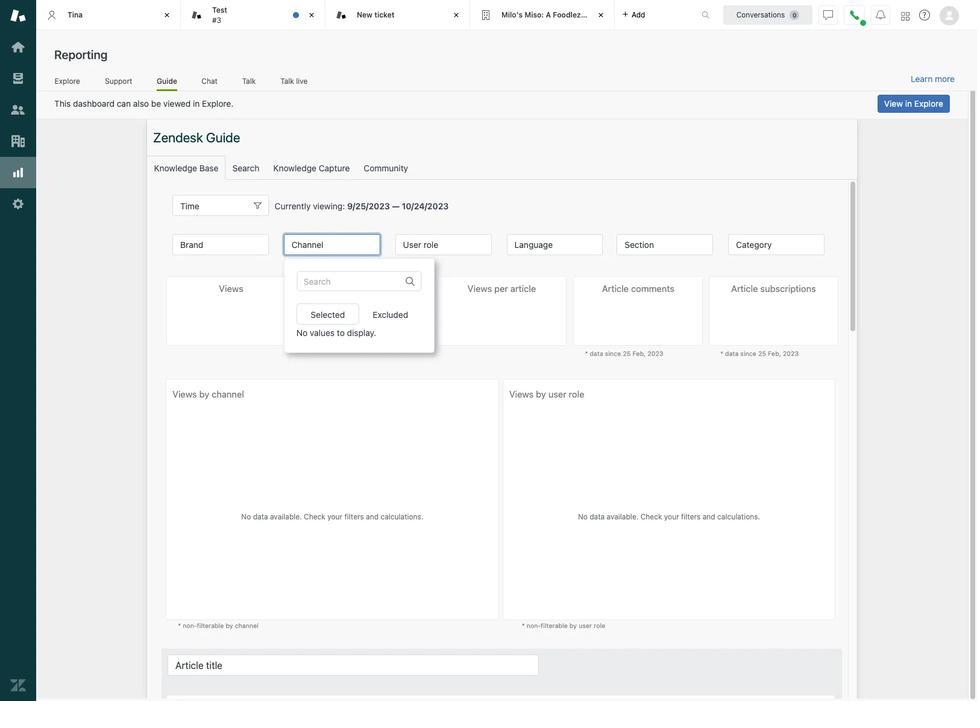 Task type: locate. For each thing, give the bounding box(es) containing it.
close image
[[161, 9, 173, 21], [306, 9, 318, 21], [451, 9, 463, 21]]

viewed
[[163, 98, 191, 109]]

0 horizontal spatial explore
[[55, 76, 80, 85]]

tina tab
[[36, 0, 181, 30]]

dashboard
[[73, 98, 115, 109]]

tab containing test
[[181, 0, 326, 30]]

0 horizontal spatial in
[[193, 98, 200, 109]]

more
[[936, 74, 956, 84]]

talk link
[[242, 76, 256, 89]]

1 talk from the left
[[242, 76, 256, 85]]

new
[[357, 10, 373, 19]]

in right 'view'
[[906, 98, 913, 109]]

view in explore
[[885, 98, 944, 109]]

3 close image from the left
[[451, 9, 463, 21]]

organizations image
[[10, 133, 26, 149]]

talk live link
[[280, 76, 308, 89]]

add
[[632, 10, 646, 19]]

learn
[[912, 74, 933, 84]]

1 horizontal spatial explore
[[915, 98, 944, 109]]

talk
[[242, 76, 256, 85], [281, 76, 294, 85]]

tab
[[181, 0, 326, 30]]

a
[[546, 10, 551, 19]]

close image left new
[[306, 9, 318, 21]]

conversations button
[[724, 5, 813, 24]]

close image inside tina "tab"
[[161, 9, 173, 21]]

support link
[[105, 76, 133, 89]]

view in explore button
[[878, 95, 951, 113]]

talk left live
[[281, 76, 294, 85]]

2 in from the left
[[906, 98, 913, 109]]

1 horizontal spatial in
[[906, 98, 913, 109]]

close image inside new ticket tab
[[451, 9, 463, 21]]

notifications image
[[877, 10, 886, 20]]

milo's miso: a foodlez subsidiary tab
[[471, 0, 621, 30]]

explore down learn more link
[[915, 98, 944, 109]]

explore link
[[54, 76, 80, 89]]

0 horizontal spatial talk
[[242, 76, 256, 85]]

close image
[[595, 9, 608, 21]]

in
[[193, 98, 200, 109], [906, 98, 913, 109]]

close image for new ticket
[[451, 9, 463, 21]]

close image left #3
[[161, 9, 173, 21]]

0 horizontal spatial close image
[[161, 9, 173, 21]]

subsidiary
[[583, 10, 621, 19]]

talk right chat
[[242, 76, 256, 85]]

1 horizontal spatial close image
[[306, 9, 318, 21]]

reporting
[[54, 48, 108, 62]]

explore
[[55, 76, 80, 85], [915, 98, 944, 109]]

add button
[[615, 0, 653, 30]]

can
[[117, 98, 131, 109]]

zendesk products image
[[902, 12, 910, 20]]

learn more
[[912, 74, 956, 84]]

tina
[[68, 10, 83, 19]]

close image left milo's
[[451, 9, 463, 21]]

miso:
[[525, 10, 544, 19]]

customers image
[[10, 102, 26, 118]]

2 close image from the left
[[306, 9, 318, 21]]

explore up this at the left
[[55, 76, 80, 85]]

1 in from the left
[[193, 98, 200, 109]]

2 horizontal spatial close image
[[451, 9, 463, 21]]

1 vertical spatial explore
[[915, 98, 944, 109]]

guide
[[157, 76, 177, 85]]

in right the viewed
[[193, 98, 200, 109]]

be
[[151, 98, 161, 109]]

main element
[[0, 0, 36, 701]]

this dashboard can also be viewed in explore.
[[54, 98, 234, 109]]

1 horizontal spatial talk
[[281, 76, 294, 85]]

milo's miso: a foodlez subsidiary
[[502, 10, 621, 19]]

get help image
[[920, 10, 931, 21]]

tabs tab list
[[36, 0, 690, 30]]

conversations
[[737, 10, 786, 19]]

button displays agent's chat status as invisible. image
[[824, 10, 834, 20]]

1 close image from the left
[[161, 9, 173, 21]]

2 talk from the left
[[281, 76, 294, 85]]



Task type: vqa. For each thing, say whether or not it's contained in the screenshot.
Close image
yes



Task type: describe. For each thing, give the bounding box(es) containing it.
explore inside button
[[915, 98, 944, 109]]

also
[[133, 98, 149, 109]]

chat link
[[201, 76, 218, 89]]

explore.
[[202, 98, 234, 109]]

this
[[54, 98, 71, 109]]

chat
[[202, 76, 218, 85]]

views image
[[10, 71, 26, 86]]

admin image
[[10, 196, 26, 212]]

talk live
[[281, 76, 308, 85]]

zendesk support image
[[10, 8, 26, 24]]

talk for talk
[[242, 76, 256, 85]]

talk for talk live
[[281, 76, 294, 85]]

live
[[296, 76, 308, 85]]

zendesk image
[[10, 677, 26, 693]]

test
[[212, 5, 227, 15]]

ticket
[[375, 10, 395, 19]]

foodlez
[[553, 10, 581, 19]]

milo's
[[502, 10, 523, 19]]

get started image
[[10, 39, 26, 55]]

reporting image
[[10, 165, 26, 180]]

in inside button
[[906, 98, 913, 109]]

support
[[105, 76, 132, 85]]

new ticket tab
[[326, 0, 471, 30]]

close image for tina
[[161, 9, 173, 21]]

guide link
[[157, 76, 177, 91]]

test #3
[[212, 5, 227, 24]]

new ticket
[[357, 10, 395, 19]]

learn more link
[[912, 74, 956, 84]]

0 vertical spatial explore
[[55, 76, 80, 85]]

view
[[885, 98, 904, 109]]

#3
[[212, 15, 221, 24]]



